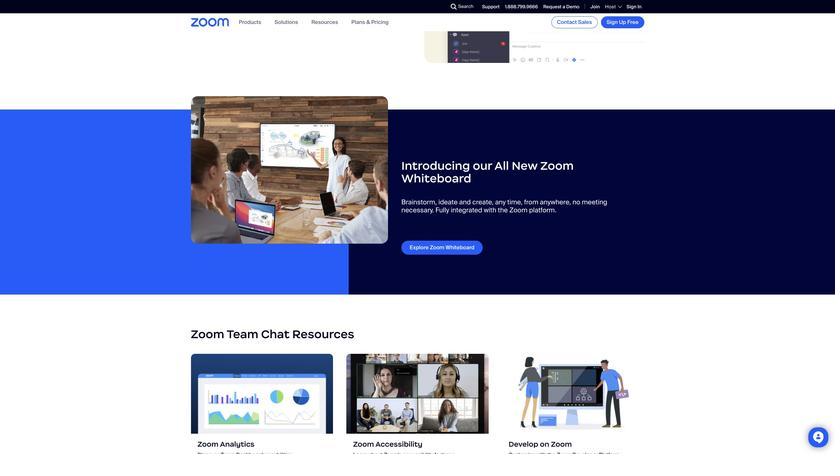 Task type: describe. For each thing, give the bounding box(es) containing it.
explore zoom whiteboard link
[[401, 241, 483, 255]]

our
[[473, 159, 492, 173]]

develop on zoom image
[[502, 354, 644, 434]]

create,
[[472, 198, 494, 207]]

free
[[627, 19, 639, 26]]

0 vertical spatial resources
[[311, 19, 338, 26]]

solutions
[[275, 19, 298, 26]]

introducing our all new zoom whiteboard
[[401, 159, 574, 186]]

request a demo
[[543, 4, 579, 10]]

pricing
[[371, 19, 389, 26]]

host
[[605, 4, 616, 10]]

integrated
[[451, 206, 482, 215]]

zoom accessibility link
[[346, 354, 489, 455]]

1 vertical spatial whiteboard
[[446, 244, 474, 251]]

accessibility
[[375, 440, 422, 449]]

with
[[484, 206, 496, 215]]

sign up free link
[[601, 16, 644, 28]]

analytics chart image
[[191, 354, 333, 434]]

zoom inside develop on zoom link
[[551, 440, 572, 449]]

plans & pricing
[[351, 19, 389, 26]]

1 vertical spatial resources
[[292, 327, 354, 342]]

no
[[573, 198, 580, 207]]

develop on zoom link
[[502, 354, 644, 455]]

analytics
[[220, 440, 255, 449]]

sales
[[578, 19, 592, 26]]

sign up free
[[607, 19, 639, 26]]

&
[[366, 19, 370, 26]]

explore
[[410, 244, 429, 251]]

sign in
[[627, 4, 642, 10]]

explore zoom whiteboard
[[410, 244, 474, 251]]

zoom inside explore zoom whiteboard link
[[430, 244, 444, 251]]

plans & pricing link
[[351, 19, 389, 26]]

anywhere,
[[540, 198, 571, 207]]

search
[[458, 3, 473, 9]]

accessibility image
[[346, 354, 489, 434]]

request a demo link
[[543, 4, 579, 10]]

introducing
[[401, 159, 470, 173]]

sign for sign up free
[[607, 19, 618, 26]]

zoom inside brainstorm, ideate and create, any time, from anywhere, no meeting necessary. fully integrated with the zoom platform.
[[509, 206, 528, 215]]

develop on zoom
[[509, 440, 572, 449]]

products
[[239, 19, 261, 26]]

zoom inside zoom accessibility link
[[353, 440, 374, 449]]

zoom team chat resources
[[191, 327, 354, 342]]

zoom accessibility
[[353, 440, 422, 449]]

necessary.
[[401, 206, 434, 215]]



Task type: vqa. For each thing, say whether or not it's contained in the screenshot.
Learn best practices and recommendations to help you host and manage a successful virtual experience with Zoom Events. Read now
no



Task type: locate. For each thing, give the bounding box(es) containing it.
time,
[[507, 198, 523, 207]]

up
[[619, 19, 626, 26]]

from
[[524, 198, 538, 207]]

sign inside sign up free link
[[607, 19, 618, 26]]

contact sales
[[557, 19, 592, 26]]

and
[[459, 198, 471, 207]]

whiteboard inside introducing our all new zoom whiteboard
[[401, 171, 471, 186]]

zoom logo image
[[191, 18, 229, 27]]

sign left in
[[627, 4, 636, 10]]

resources button
[[311, 19, 338, 26]]

zoom analytics
[[198, 440, 255, 449]]

develop
[[509, 440, 538, 449]]

contact sales link
[[551, 16, 598, 28]]

the
[[498, 206, 508, 215]]

ideate
[[438, 198, 458, 207]]

zoom analytics link
[[191, 354, 333, 455]]

meeting
[[582, 198, 607, 207]]

0 vertical spatial sign
[[627, 4, 636, 10]]

zoom
[[540, 159, 574, 173], [509, 206, 528, 215], [430, 244, 444, 251], [191, 327, 224, 342], [198, 440, 218, 449], [353, 440, 374, 449], [551, 440, 572, 449]]

demo
[[566, 4, 579, 10]]

all
[[494, 159, 509, 173]]

team
[[227, 327, 258, 342]]

products button
[[239, 19, 261, 26]]

sign left up
[[607, 19, 618, 26]]

support
[[482, 4, 500, 10]]

1.888.799.9666
[[505, 4, 538, 10]]

solutions button
[[275, 19, 298, 26]]

zoom inside zoom analytics link
[[198, 440, 218, 449]]

office workers focused on whiteboard in conference room image
[[191, 96, 388, 244]]

0 horizontal spatial sign
[[607, 19, 618, 26]]

1 horizontal spatial sign
[[627, 4, 636, 10]]

contact
[[557, 19, 577, 26]]

1 vertical spatial sign
[[607, 19, 618, 26]]

join
[[590, 4, 600, 10]]

request
[[543, 4, 562, 10]]

new
[[512, 159, 538, 173]]

in
[[638, 4, 642, 10]]

zoom inside introducing our all new zoom whiteboard
[[540, 159, 574, 173]]

None search field
[[426, 1, 452, 12]]

any
[[495, 198, 506, 207]]

brainstorm,
[[401, 198, 437, 207]]

brainstorm, ideate and create, any time, from anywhere, no meeting necessary. fully integrated with the zoom platform.
[[401, 198, 607, 215]]

search image
[[451, 4, 457, 10], [451, 4, 457, 10]]

1.888.799.9666 link
[[505, 4, 538, 10]]

join link
[[590, 4, 600, 10]]

whiteboard
[[401, 171, 471, 186], [446, 244, 474, 251]]

platform.
[[529, 206, 557, 215]]

sign for sign in
[[627, 4, 636, 10]]

chat
[[261, 327, 290, 342]]

0 vertical spatial whiteboard
[[401, 171, 471, 186]]

sign in link
[[627, 4, 642, 10]]

a
[[563, 4, 565, 10]]

resources
[[311, 19, 338, 26], [292, 327, 354, 342]]

fully
[[435, 206, 449, 215]]

sign
[[627, 4, 636, 10], [607, 19, 618, 26]]

support link
[[482, 4, 500, 10]]

on
[[540, 440, 549, 449]]

plans
[[351, 19, 365, 26]]

host button
[[605, 4, 621, 10]]



